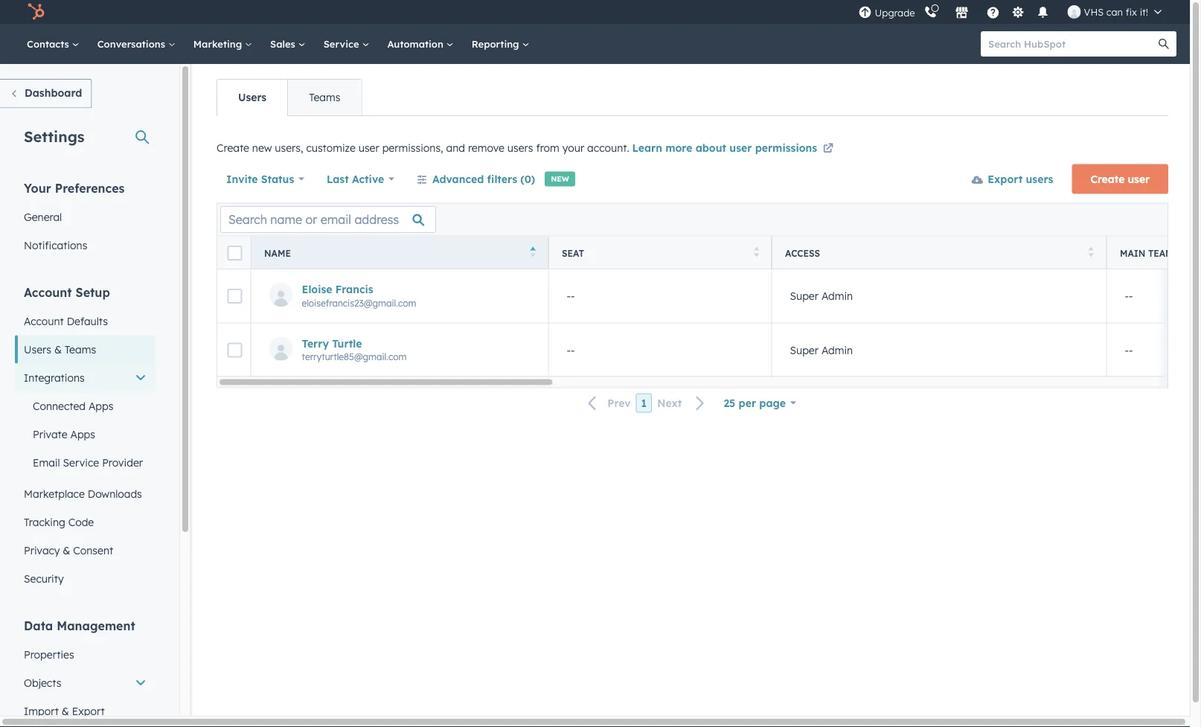 Task type: locate. For each thing, give the bounding box(es) containing it.
1 vertical spatial export
[[72, 705, 105, 718]]

1 horizontal spatial teams
[[309, 91, 341, 104]]

export inside "link"
[[72, 705, 105, 718]]

account setup element
[[15, 284, 156, 593]]

terryturtle85@gmail.com
[[302, 351, 407, 362]]

0 vertical spatial teams
[[309, 91, 341, 104]]

create new users, customize user permissions, and remove users from your account.
[[217, 141, 633, 155]]

0 vertical spatial apps
[[89, 400, 114, 413]]

1 vertical spatial teams
[[65, 343, 96, 356]]

-
[[567, 289, 571, 302], [571, 289, 575, 302], [1126, 289, 1130, 302], [1130, 289, 1134, 302], [567, 343, 571, 356], [571, 343, 575, 356], [1126, 343, 1130, 356], [1130, 343, 1134, 356]]

1 super admin from the top
[[791, 289, 854, 302]]

1 vertical spatial service
[[63, 456, 99, 469]]

users & teams
[[24, 343, 96, 356]]

learn
[[633, 141, 663, 155]]

security
[[24, 572, 64, 585]]

1 horizontal spatial users
[[1027, 172, 1054, 185]]

hubspot link
[[18, 3, 56, 21]]

account
[[24, 285, 72, 300], [24, 315, 64, 328]]

2 vertical spatial &
[[62, 705, 69, 718]]

super admin for eloise francis
[[791, 289, 854, 302]]

link opens in a new window image inside learn more about user permissions link
[[824, 144, 834, 155]]

connected
[[33, 400, 86, 413]]

1 vertical spatial apps
[[70, 428, 95, 441]]

1 vertical spatial &
[[63, 544, 70, 557]]

--
[[567, 289, 575, 302], [1126, 289, 1134, 302], [567, 343, 575, 356], [1126, 343, 1134, 356]]

marketplaces button
[[947, 0, 978, 24]]

dashboard link
[[0, 79, 92, 108]]

integrations
[[24, 371, 85, 384]]

account up users & teams
[[24, 315, 64, 328]]

learn more about user permissions
[[633, 141, 821, 155]]

page
[[760, 397, 786, 410]]

super up 25 per page popup button
[[791, 343, 819, 356]]

and
[[446, 141, 465, 155]]

import
[[24, 705, 59, 718]]

&
[[54, 343, 62, 356], [63, 544, 70, 557], [62, 705, 69, 718]]

users inside button
[[1027, 172, 1054, 185]]

export
[[988, 172, 1023, 185], [72, 705, 105, 718]]

0 vertical spatial &
[[54, 343, 62, 356]]

user up main
[[1129, 172, 1151, 185]]

2 super admin from the top
[[791, 343, 854, 356]]

your preferences
[[24, 181, 125, 195]]

prev button
[[580, 394, 636, 413]]

advanced
[[433, 172, 484, 185]]

account defaults
[[24, 315, 108, 328]]

ascending sort. press to sort descending. element
[[531, 247, 536, 259]]

1 press to sort. element from the left
[[754, 247, 760, 259]]

1 vertical spatial super admin
[[791, 343, 854, 356]]

advanced filters (0)
[[433, 172, 536, 185]]

apps down connected apps link
[[70, 428, 95, 441]]

vhs can fix it! button
[[1059, 0, 1171, 24]]

menu
[[858, 0, 1173, 24]]

learn more about user permissions link
[[633, 140, 837, 158]]

1 account from the top
[[24, 285, 72, 300]]

properties link
[[15, 641, 156, 669]]

0 horizontal spatial teams
[[65, 343, 96, 356]]

more
[[666, 141, 693, 155]]

apps
[[89, 400, 114, 413], [70, 428, 95, 441]]

1 horizontal spatial users
[[238, 91, 267, 104]]

& inside "link"
[[62, 705, 69, 718]]

0 vertical spatial service
[[324, 38, 362, 50]]

connected apps
[[33, 400, 114, 413]]

ascending sort. press to sort descending. image
[[531, 247, 536, 257]]

1 link opens in a new window image from the top
[[824, 140, 834, 158]]

teams link
[[288, 80, 361, 115]]

service inside account setup element
[[63, 456, 99, 469]]

service
[[324, 38, 362, 50], [63, 456, 99, 469]]

users inside navigation
[[238, 91, 267, 104]]

account up account defaults
[[24, 285, 72, 300]]

search button
[[1152, 31, 1177, 57]]

2 horizontal spatial user
[[1129, 172, 1151, 185]]

vhs
[[1085, 6, 1104, 18]]

teams up customize
[[309, 91, 341, 104]]

25 per page button
[[714, 388, 806, 418]]

permissions
[[756, 141, 818, 155]]

1 horizontal spatial create
[[1091, 172, 1126, 185]]

link opens in a new window image
[[824, 140, 834, 158], [824, 144, 834, 155]]

1 admin from the top
[[822, 289, 854, 302]]

1 vertical spatial account
[[24, 315, 64, 328]]

provider
[[102, 456, 143, 469]]

0 vertical spatial account
[[24, 285, 72, 300]]

data
[[24, 618, 53, 633]]

1 horizontal spatial user
[[730, 141, 752, 155]]

notifications button
[[1031, 0, 1056, 24]]

conversations link
[[88, 24, 185, 64]]

0 vertical spatial create
[[217, 141, 249, 155]]

Search name or email address search field
[[220, 206, 436, 233]]

service right sales link
[[324, 38, 362, 50]]

marketing link
[[185, 24, 261, 64]]

account defaults link
[[15, 307, 156, 335]]

main
[[1121, 247, 1146, 258]]

0 vertical spatial super admin
[[791, 289, 854, 302]]

press to sort. element left the access
[[754, 247, 760, 259]]

2 press to sort. element from the left
[[1089, 247, 1095, 259]]

& up integrations at bottom
[[54, 343, 62, 356]]

2 super from the top
[[791, 343, 819, 356]]

& inside 'link'
[[54, 343, 62, 356]]

account for account setup
[[24, 285, 72, 300]]

0 horizontal spatial users
[[508, 141, 534, 155]]

account setup
[[24, 285, 110, 300]]

user right about
[[730, 141, 752, 155]]

0 horizontal spatial create
[[217, 141, 249, 155]]

export users button
[[963, 164, 1064, 194]]

users inside 'link'
[[24, 343, 51, 356]]

0 vertical spatial users
[[238, 91, 267, 104]]

1 vertical spatial users
[[24, 343, 51, 356]]

super for turtle
[[791, 343, 819, 356]]

conversations
[[97, 38, 168, 50]]

press to sort. element
[[754, 247, 760, 259], [1089, 247, 1095, 259]]

press to sort. image
[[1089, 247, 1095, 257]]

last active
[[327, 172, 384, 185]]

& right privacy
[[63, 544, 70, 557]]

2 admin from the top
[[822, 343, 854, 356]]

next
[[658, 397, 682, 410]]

super down the access
[[791, 289, 819, 302]]

next button
[[653, 394, 714, 413]]

& right import
[[62, 705, 69, 718]]

2 link opens in a new window image from the top
[[824, 144, 834, 155]]

apps down 'integrations' button
[[89, 400, 114, 413]]

press to sort. element left main
[[1089, 247, 1095, 259]]

0 horizontal spatial user
[[359, 141, 380, 155]]

1 horizontal spatial service
[[324, 38, 362, 50]]

service down private apps link
[[63, 456, 99, 469]]

1 horizontal spatial press to sort. element
[[1089, 247, 1095, 259]]

1 vertical spatial super
[[791, 343, 819, 356]]

private
[[33, 428, 67, 441]]

teams
[[309, 91, 341, 104], [65, 343, 96, 356]]

apps inside connected apps link
[[89, 400, 114, 413]]

account.
[[588, 141, 630, 155]]

access
[[786, 247, 821, 258]]

0 horizontal spatial press to sort. element
[[754, 247, 760, 259]]

create user
[[1091, 172, 1151, 185]]

apps inside private apps link
[[70, 428, 95, 441]]

0 horizontal spatial export
[[72, 705, 105, 718]]

main team
[[1121, 247, 1174, 258]]

25
[[724, 397, 736, 410]]

users link
[[217, 80, 288, 115]]

teams inside 'link'
[[65, 343, 96, 356]]

notifications
[[24, 239, 87, 252]]

user up the "active"
[[359, 141, 380, 155]]

1 super from the top
[[791, 289, 819, 302]]

invite status
[[226, 172, 294, 185]]

users for users & teams
[[24, 343, 51, 356]]

create inside button
[[1091, 172, 1126, 185]]

0 vertical spatial export
[[988, 172, 1023, 185]]

0 horizontal spatial users
[[24, 343, 51, 356]]

2 account from the top
[[24, 315, 64, 328]]

1 vertical spatial create
[[1091, 172, 1126, 185]]

create for create new users, customize user permissions, and remove users from your account.
[[217, 141, 249, 155]]

eloise francis image
[[1068, 5, 1082, 19]]

navigation
[[217, 79, 362, 116]]

super admin
[[791, 289, 854, 302], [791, 343, 854, 356]]

teams down the account defaults link
[[65, 343, 96, 356]]

upgrade
[[875, 7, 916, 19]]

marketplaces image
[[956, 7, 969, 20]]

account inside the account defaults link
[[24, 315, 64, 328]]

0 vertical spatial admin
[[822, 289, 854, 302]]

1 vertical spatial users
[[1027, 172, 1054, 185]]

users up integrations at bottom
[[24, 343, 51, 356]]

users
[[508, 141, 534, 155], [1027, 172, 1054, 185]]

apps for connected apps
[[89, 400, 114, 413]]

settings image
[[1012, 6, 1026, 20]]

marketplace downloads link
[[15, 480, 156, 508]]

0 horizontal spatial service
[[63, 456, 99, 469]]

users up new
[[238, 91, 267, 104]]

0 vertical spatial super
[[791, 289, 819, 302]]

0 vertical spatial users
[[508, 141, 534, 155]]

1 vertical spatial admin
[[822, 343, 854, 356]]

user
[[359, 141, 380, 155], [730, 141, 752, 155], [1129, 172, 1151, 185]]

can
[[1107, 6, 1124, 18]]

name
[[264, 247, 291, 258]]

super
[[791, 289, 819, 302], [791, 343, 819, 356]]

contacts
[[27, 38, 72, 50]]

1 horizontal spatial export
[[988, 172, 1023, 185]]

eloise francis link
[[302, 282, 534, 295]]



Task type: describe. For each thing, give the bounding box(es) containing it.
calling icon image
[[925, 6, 938, 19]]

reporting
[[472, 38, 522, 50]]

sales
[[270, 38, 298, 50]]

& for consent
[[63, 544, 70, 557]]

1 button
[[636, 394, 653, 413]]

users for users
[[238, 91, 267, 104]]

calling icon button
[[919, 2, 944, 22]]

filters
[[487, 172, 518, 185]]

help button
[[981, 0, 1007, 24]]

team
[[1149, 247, 1174, 258]]

management
[[57, 618, 135, 633]]

terry turtle link
[[302, 336, 534, 349]]

eloisefrancis23@gmail.com
[[302, 297, 417, 308]]

vhs can fix it!
[[1085, 6, 1149, 18]]

data management element
[[15, 618, 156, 728]]

export inside button
[[988, 172, 1023, 185]]

& for teams
[[54, 343, 62, 356]]

menu containing vhs can fix it!
[[858, 0, 1173, 24]]

(0)
[[521, 172, 536, 185]]

automation link
[[379, 24, 463, 64]]

users & teams link
[[15, 335, 156, 364]]

hubspot image
[[27, 3, 45, 21]]

terry
[[302, 336, 329, 349]]

security link
[[15, 565, 156, 593]]

data management
[[24, 618, 135, 633]]

settings link
[[1010, 4, 1028, 20]]

super admin for terry turtle
[[791, 343, 854, 356]]

import & export link
[[15, 697, 156, 726]]

seat
[[562, 247, 585, 258]]

marketing
[[193, 38, 245, 50]]

create user button
[[1073, 164, 1169, 194]]

navigation containing users
[[217, 79, 362, 116]]

email
[[33, 456, 60, 469]]

your
[[24, 181, 51, 195]]

customize
[[306, 141, 356, 155]]

Search HubSpot search field
[[982, 31, 1164, 57]]

sales link
[[261, 24, 315, 64]]

super for francis
[[791, 289, 819, 302]]

marketplace downloads
[[24, 487, 142, 500]]

upgrade image
[[859, 6, 873, 20]]

invite
[[226, 172, 258, 185]]

privacy & consent link
[[15, 537, 156, 565]]

setup
[[76, 285, 110, 300]]

advanced filters (0) button
[[407, 164, 545, 194]]

& for export
[[62, 705, 69, 718]]

press to sort. element for seat
[[754, 247, 760, 259]]

from
[[536, 141, 560, 155]]

search image
[[1160, 39, 1170, 49]]

eloise francis eloisefrancis23@gmail.com
[[302, 282, 417, 308]]

user inside create user button
[[1129, 172, 1151, 185]]

admin for terry turtle
[[822, 343, 854, 356]]

dashboard
[[25, 86, 82, 99]]

export users
[[988, 172, 1054, 185]]

email service provider link
[[15, 449, 156, 477]]

integrations button
[[15, 364, 156, 392]]

permissions,
[[383, 141, 444, 155]]

user inside learn more about user permissions link
[[730, 141, 752, 155]]

private apps link
[[15, 420, 156, 449]]

account for account defaults
[[24, 315, 64, 328]]

consent
[[73, 544, 113, 557]]

per
[[739, 397, 757, 410]]

press to sort. element for access
[[1089, 247, 1095, 259]]

apps for private apps
[[70, 428, 95, 441]]

marketplace
[[24, 487, 85, 500]]

admin for eloise francis
[[822, 289, 854, 302]]

remove
[[468, 141, 505, 155]]

invite status button
[[226, 164, 305, 194]]

it!
[[1141, 6, 1149, 18]]

tracking code
[[24, 516, 94, 529]]

active
[[352, 172, 384, 185]]

status
[[261, 172, 294, 185]]

help image
[[987, 7, 1001, 20]]

downloads
[[88, 487, 142, 500]]

francis
[[336, 282, 374, 295]]

connected apps link
[[15, 392, 156, 420]]

notifications image
[[1037, 7, 1050, 20]]

tracking
[[24, 516, 65, 529]]

properties
[[24, 648, 74, 661]]

create for create user
[[1091, 172, 1126, 185]]

objects button
[[15, 669, 156, 697]]

turtle
[[332, 336, 362, 349]]

new
[[252, 141, 272, 155]]

notifications link
[[15, 231, 156, 260]]

privacy
[[24, 544, 60, 557]]

code
[[68, 516, 94, 529]]

your
[[563, 141, 585, 155]]

import & export
[[24, 705, 105, 718]]

contacts link
[[18, 24, 88, 64]]

last
[[327, 172, 349, 185]]

pagination navigation
[[580, 393, 714, 413]]

1
[[642, 397, 647, 410]]

your preferences element
[[15, 180, 156, 260]]

service link
[[315, 24, 379, 64]]

press to sort. image
[[754, 247, 760, 257]]



Task type: vqa. For each thing, say whether or not it's contained in the screenshot.
25 per page 'popup button'
yes



